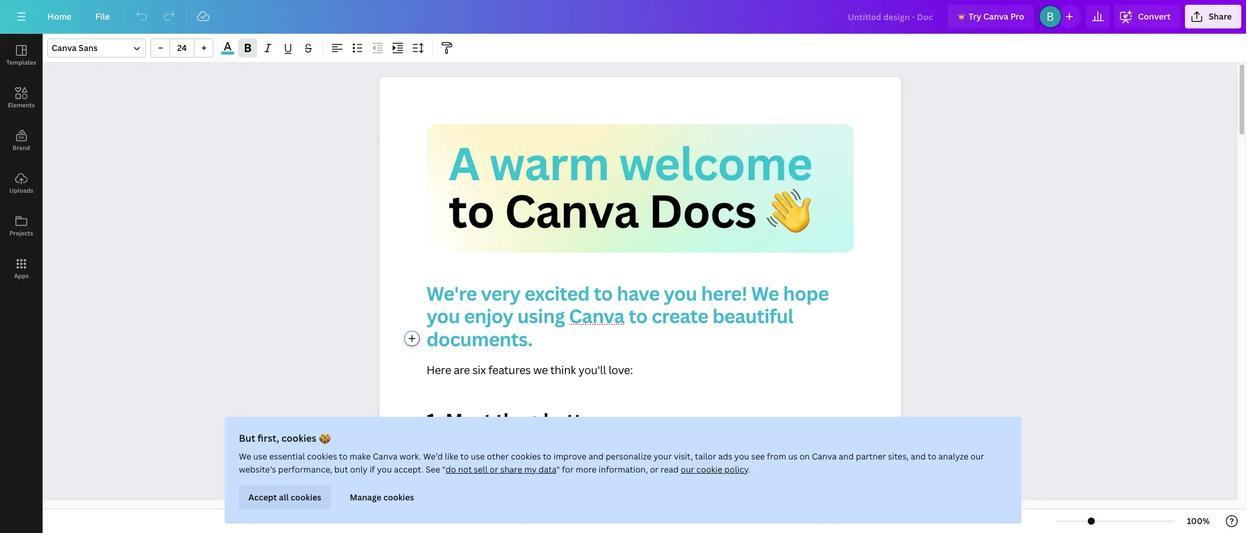 Task type: vqa. For each thing, say whether or not it's contained in the screenshot.
the rightmost our
yes



Task type: locate. For each thing, give the bounding box(es) containing it.
accept all cookies button
[[239, 486, 331, 509]]

cookie
[[697, 464, 723, 475]]

cookies right all
[[291, 492, 321, 503]]

or
[[490, 464, 498, 475], [650, 464, 659, 475]]

"
[[442, 464, 446, 475], [557, 464, 560, 475]]

cookies up the essential
[[281, 432, 317, 445]]

templates button
[[0, 34, 43, 76]]

information,
[[599, 464, 648, 475]]

0 horizontal spatial +
[[511, 443, 517, 458]]

or right sell
[[490, 464, 498, 475]]

our right analyze
[[971, 451, 984, 462]]

try canva pro button
[[949, 5, 1034, 28]]

use
[[253, 451, 267, 462], [471, 451, 485, 462]]

share
[[1209, 11, 1232, 22]]

1 vertical spatial +
[[511, 443, 517, 458]]

1 horizontal spatial "
[[557, 464, 560, 475]]

brand button
[[0, 119, 43, 162]]

we left hope
[[751, 280, 779, 306]]

🍪
[[319, 432, 331, 445]]

accept all cookies
[[248, 492, 321, 503]]

1.
[[427, 407, 442, 433]]

excited
[[525, 280, 590, 306]]

work.
[[400, 451, 421, 462]]

1 horizontal spatial we
[[751, 280, 779, 306]]

use up the website's at the bottom left of the page
[[253, 451, 267, 462]]

" left "for"
[[557, 464, 560, 475]]

beautiful
[[713, 303, 794, 329]]

1 horizontal spatial or
[[650, 464, 659, 475]]

first,
[[258, 432, 279, 445]]

and down button,
[[517, 459, 537, 473]]

" right see
[[442, 464, 446, 475]]

sans
[[79, 42, 98, 53]]

ads
[[718, 451, 733, 462]]

essential
[[269, 451, 305, 462]]

elements
[[8, 101, 35, 109]]

try canva pro
[[969, 11, 1025, 22]]

templates
[[6, 58, 36, 66]]

we
[[751, 280, 779, 306], [239, 451, 251, 462]]

graphics,
[[466, 459, 514, 473]]

sell
[[474, 464, 488, 475]]

brand
[[13, 144, 30, 152]]

None text field
[[379, 77, 901, 533]]

1 horizontal spatial +
[[530, 407, 539, 433]]

0 horizontal spatial or
[[490, 464, 498, 475]]

0 horizontal spatial use
[[253, 451, 267, 462]]

-
[[781, 443, 785, 458]]

#0fb8ce image
[[221, 52, 234, 55]]

elements button
[[0, 76, 43, 119]]

+ right the on the bottom left of page
[[530, 407, 539, 433]]

2 or from the left
[[650, 464, 659, 475]]

our down visit,
[[681, 464, 695, 475]]

1 use from the left
[[253, 451, 267, 462]]

have
[[617, 280, 660, 306]]

canva inside dropdown button
[[52, 42, 77, 53]]

pro
[[1011, 11, 1025, 22]]

your up policy
[[726, 443, 750, 458]]

manage cookies
[[350, 492, 414, 503]]

from
[[767, 451, 786, 462]]

0 horizontal spatial "
[[442, 464, 446, 475]]

100%
[[1187, 515, 1210, 527]]

use up sell
[[471, 451, 485, 462]]

policy
[[725, 464, 748, 475]]

love:
[[609, 362, 633, 377]]

Design title text field
[[839, 5, 944, 28]]

hope
[[783, 280, 829, 306]]

1 or from the left
[[490, 464, 498, 475]]

file
[[95, 11, 110, 22]]

can
[[584, 443, 603, 458]]

canva sans button
[[47, 39, 146, 58]]

canva
[[984, 11, 1009, 22], [52, 42, 77, 53], [504, 180, 639, 241], [569, 303, 625, 329], [373, 451, 398, 462], [812, 451, 837, 462]]

create
[[652, 303, 708, 329]]

and
[[589, 451, 604, 462], [839, 451, 854, 462], [911, 451, 926, 462], [517, 459, 537, 473]]

group
[[151, 39, 213, 58]]

0 vertical spatial we
[[751, 280, 779, 306]]

1 " from the left
[[442, 464, 446, 475]]

convert
[[1138, 11, 1171, 22]]

home link
[[38, 5, 81, 28]]

you up "for"
[[562, 443, 581, 458]]

to
[[448, 180, 494, 241], [594, 280, 613, 306], [629, 303, 648, 329], [712, 443, 723, 458], [339, 451, 348, 462], [460, 451, 469, 462], [543, 451, 552, 462], [928, 451, 937, 462]]

1 horizontal spatial our
[[681, 464, 695, 475]]

0 horizontal spatial we
[[239, 451, 251, 462]]

cookies down accept.
[[383, 492, 414, 503]]

2 horizontal spatial our
[[971, 451, 984, 462]]

1 horizontal spatial your
[[726, 443, 750, 458]]

share
[[500, 464, 522, 475]]

or left read
[[650, 464, 659, 475]]

you left the enjoy
[[427, 303, 460, 329]]

six
[[473, 362, 486, 377]]

our
[[454, 443, 472, 458], [971, 451, 984, 462], [681, 464, 695, 475]]

apps
[[14, 272, 29, 280]]

very
[[481, 280, 521, 306]]

+
[[530, 407, 539, 433], [511, 443, 517, 458]]

you
[[664, 280, 697, 306], [427, 303, 460, 329], [562, 443, 581, 458], [735, 451, 749, 462], [377, 464, 392, 475]]

cookies
[[281, 432, 317, 445], [307, 451, 337, 462], [511, 451, 541, 462], [291, 492, 321, 503], [383, 492, 414, 503]]

your
[[726, 443, 750, 458], [654, 451, 672, 462]]

+ right other
[[511, 443, 517, 458]]

cookies inside manage cookies button
[[383, 492, 414, 503]]

0 vertical spatial +
[[530, 407, 539, 433]]

accept
[[248, 492, 277, 503]]

your up read
[[654, 451, 672, 462]]

we up the website's at the bottom left of the page
[[239, 451, 251, 462]]

our up the "not"
[[454, 443, 472, 458]]

button, you can easily add anything to your page - checklists, charts, graphics, and more!
[[427, 443, 846, 473]]

see
[[752, 451, 765, 462]]

charts,
[[427, 459, 463, 473]]

and up 'do not sell or share my data " for more information, or read our cookie policy .'
[[589, 451, 604, 462]]

your inside we use essential cookies to make canva work. we'd like to use other cookies to improve and personalize your visit, tailor ads you see from us on canva and partner sites, and to analyze our website's performance, but only if you accept. see "
[[654, 451, 672, 462]]

to canva docs 👋
[[448, 180, 811, 241]]

improve
[[554, 451, 587, 462]]

with
[[427, 443, 451, 458]]

read
[[661, 464, 679, 475]]

1 horizontal spatial use
[[471, 451, 485, 462]]

canva inside button
[[984, 11, 1009, 22]]

0 horizontal spatial your
[[654, 451, 672, 462]]

to inside "button, you can easily add anything to your page - checklists, charts, graphics, and more!"
[[712, 443, 723, 458]]

analyze
[[939, 451, 969, 462]]

cookies down 🍪
[[307, 451, 337, 462]]

1 vertical spatial we
[[239, 451, 251, 462]]

canva inside we're very excited to have you here! we hope you enjoy using canva to create beautiful documents.
[[569, 303, 625, 329]]

us
[[789, 451, 798, 462]]

not
[[458, 464, 472, 475]]

a warm welcome
[[448, 132, 812, 194]]

home
[[47, 11, 72, 22]]

and inside "button, you can easily add anything to your page - checklists, charts, graphics, and more!"
[[517, 459, 537, 473]]



Task type: describe. For each thing, give the bounding box(es) containing it.
more
[[576, 464, 597, 475]]

" inside we use essential cookies to make canva work. we'd like to use other cookies to improve and personalize your visit, tailor ads you see from us on canva and partner sites, and to analyze our website's performance, but only if you accept. see "
[[442, 464, 446, 475]]

our inside we use essential cookies to make canva work. we'd like to use other cookies to improve and personalize your visit, tailor ads you see from us on canva and partner sites, and to analyze our website's performance, but only if you accept. see "
[[971, 451, 984, 462]]

but
[[334, 464, 348, 475]]

do
[[446, 464, 456, 475]]

sites,
[[888, 451, 909, 462]]

side panel tab list
[[0, 34, 43, 290]]

.
[[748, 464, 751, 475]]

my
[[524, 464, 537, 475]]

all
[[279, 492, 289, 503]]

on
[[800, 451, 810, 462]]

but first, cookies 🍪 dialog
[[225, 417, 1022, 524]]

data
[[539, 464, 557, 475]]

share button
[[1185, 5, 1242, 28]]

try
[[969, 11, 982, 22]]

we'd
[[423, 451, 443, 462]]

and right sites,
[[911, 451, 926, 462]]

1. meet the + button
[[427, 407, 605, 433]]

accept.
[[394, 464, 424, 475]]

do not sell or share my data " for more information, or read our cookie policy .
[[446, 464, 751, 475]]

we inside we're very excited to have you here! we hope you enjoy using canva to create beautiful documents.
[[751, 280, 779, 306]]

handy
[[475, 443, 508, 458]]

we inside we use essential cookies to make canva work. we'd like to use other cookies to improve and personalize your visit, tailor ads you see from us on canva and partner sites, and to analyze our website's performance, but only if you accept. see "
[[239, 451, 251, 462]]

like
[[445, 451, 458, 462]]

here
[[427, 362, 451, 377]]

partner
[[856, 451, 886, 462]]

a
[[448, 132, 479, 194]]

add
[[639, 443, 660, 458]]

we're
[[427, 280, 477, 306]]

manage
[[350, 492, 381, 503]]

you up policy
[[735, 451, 749, 462]]

and left the partner
[[839, 451, 854, 462]]

you right if
[[377, 464, 392, 475]]

see
[[426, 464, 440, 475]]

personalize
[[606, 451, 652, 462]]

projects button
[[0, 205, 43, 247]]

2 use from the left
[[471, 451, 485, 462]]

checklists,
[[788, 443, 844, 458]]

here are six features we think you'll love:
[[427, 362, 633, 377]]

cookies up my
[[511, 451, 541, 462]]

using
[[518, 303, 565, 329]]

only
[[350, 464, 368, 475]]

welcome
[[619, 132, 812, 194]]

warm
[[489, 132, 609, 194]]

tailor
[[695, 451, 716, 462]]

manage cookies button
[[340, 486, 424, 509]]

100% button
[[1179, 512, 1218, 531]]

file button
[[86, 5, 119, 28]]

meet
[[446, 407, 492, 433]]

do not sell or share my data link
[[446, 464, 557, 475]]

features
[[488, 362, 531, 377]]

+ for the
[[530, 407, 539, 433]]

other
[[487, 451, 509, 462]]

cookies inside accept all cookies button
[[291, 492, 321, 503]]

website's
[[239, 464, 276, 475]]

make
[[350, 451, 371, 462]]

button,
[[519, 443, 559, 458]]

enjoy
[[464, 303, 513, 329]]

– – number field
[[174, 42, 190, 53]]

think
[[550, 362, 576, 377]]

uploads button
[[0, 162, 43, 205]]

button
[[543, 407, 605, 433]]

more!
[[540, 459, 571, 473]]

you inside "button, you can easily add anything to your page - checklists, charts, graphics, and more!"
[[562, 443, 581, 458]]

your inside "button, you can easily add anything to your page - checklists, charts, graphics, and more!"
[[726, 443, 750, 458]]

but first, cookies 🍪
[[239, 432, 331, 445]]

but
[[239, 432, 255, 445]]

main menu bar
[[0, 0, 1246, 34]]

apps button
[[0, 247, 43, 290]]

canva sans
[[52, 42, 98, 53]]

we
[[533, 362, 548, 377]]

our cookie policy link
[[681, 464, 748, 475]]

0 horizontal spatial our
[[454, 443, 472, 458]]

for
[[562, 464, 574, 475]]

+ for handy
[[511, 443, 517, 458]]

you'll
[[579, 362, 606, 377]]

we use essential cookies to make canva work. we'd like to use other cookies to improve and personalize your visit, tailor ads you see from us on canva and partner sites, and to analyze our website's performance, but only if you accept. see "
[[239, 451, 984, 475]]

2 " from the left
[[557, 464, 560, 475]]

you right have
[[664, 280, 697, 306]]

documents.
[[427, 326, 533, 351]]

none text field containing a warm welcome
[[379, 77, 901, 533]]

anything
[[662, 443, 709, 458]]

the
[[496, 407, 526, 433]]

docs
[[649, 180, 756, 241]]

convert button
[[1115, 5, 1181, 28]]

visit,
[[674, 451, 693, 462]]

we're very excited to have you here! we hope you enjoy using canva to create beautiful documents.
[[427, 280, 833, 351]]



